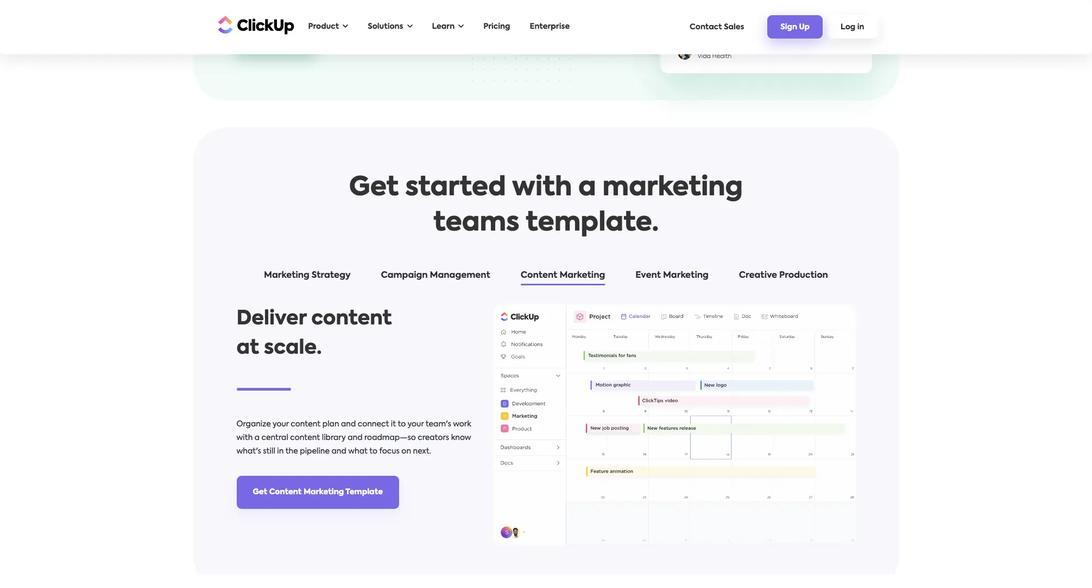 Task type: describe. For each thing, give the bounding box(es) containing it.
contact sales button
[[685, 18, 750, 36]]

marketing right 'event'
[[664, 272, 709, 280]]

teams
[[434, 211, 520, 237]]

focus
[[380, 448, 400, 456]]

organize
[[237, 421, 271, 429]]

sign
[[781, 23, 798, 31]]

know
[[451, 435, 471, 442]]

sign up
[[781, 23, 810, 31]]

log
[[841, 23, 856, 31]]

plan
[[323, 421, 339, 429]]

product button
[[303, 16, 354, 38]]

event marketing
[[636, 272, 709, 280]]

pricing
[[484, 23, 511, 30]]

the inside organize your content plan and connect it to your team's work with a central content library and roadmap—so creators know what's still in the pipeline and what to focus on next.
[[286, 448, 298, 456]]

a inside organize your content plan and connect it to your team's work with a central content library and roadmap—so creators know what's still in the pipeline and what to focus on next.
[[255, 435, 260, 442]]

sign up button
[[768, 15, 823, 38]]

1 horizontal spatial in
[[858, 23, 865, 31]]

learn button
[[427, 16, 470, 38]]

creative production
[[740, 272, 829, 280]]

pricing link
[[478, 16, 516, 38]]

content inside button
[[521, 272, 558, 280]]

what's
[[237, 448, 261, 456]]

scale.
[[264, 339, 322, 359]]

contact
[[690, 23, 723, 31]]

with inside organize your content plan and connect it to your team's work with a central content library and roadmap—so creators know what's still in the pipeline and what to focus on next.
[[237, 435, 253, 442]]

event
[[636, 272, 661, 280]]

a inside get started with a marketing teams template.
[[579, 176, 597, 202]]

learn
[[432, 23, 455, 30]]

marketing left template
[[304, 489, 344, 497]]

product
[[308, 23, 339, 30]]

deliver
[[237, 310, 307, 329]]

marketing strategy
[[264, 272, 351, 280]]

calendar.png image
[[493, 305, 856, 546]]

work inside organize your content plan and connect it to your team's work with a central content library and roadmap—so creators know what's still in the pipeline and what to focus on next.
[[453, 421, 472, 429]]

up
[[800, 23, 810, 31]]

log in
[[841, 23, 865, 31]]

2 your from the left
[[408, 421, 424, 429]]

on
[[402, 448, 411, 456]]

team's
[[426, 421, 451, 429]]

solutions
[[368, 23, 404, 30]]

organize your content plan and connect it to your team's work with a central content library and roadmap—so creators know what's still in the pipeline and what to focus on next.
[[237, 421, 472, 456]]

started
[[406, 176, 506, 202]]



Task type: locate. For each thing, give the bounding box(es) containing it.
get inside get started with a marketing teams template.
[[349, 176, 399, 202]]

template
[[346, 489, 383, 497]]

content up pipeline
[[290, 435, 320, 442]]

to
[[794, 0, 801, 6], [794, 0, 801, 6], [727, 13, 734, 20], [727, 13, 734, 20], [398, 421, 406, 429], [370, 448, 378, 456]]

0 vertical spatial content
[[312, 310, 392, 329]]

great
[[808, 13, 827, 20], [808, 13, 827, 20]]

content left the plan
[[291, 421, 321, 429]]

connect
[[358, 421, 389, 429]]

1 vertical spatial content
[[291, 421, 321, 429]]

our
[[747, 27, 758, 34], [747, 27, 758, 34]]

management
[[430, 272, 491, 280]]

team
[[759, 27, 778, 34], [759, 27, 778, 34]]

with inside get started with a marketing teams template.
[[513, 176, 572, 202]]

next.
[[413, 448, 431, 456]]

health
[[713, 54, 732, 60], [713, 54, 732, 60]]

b2b
[[785, 45, 796, 51], [785, 45, 796, 51]]

0 horizontal spatial content
[[269, 489, 302, 497]]

solutions button
[[363, 16, 418, 38]]

enterprise link
[[525, 16, 576, 38]]

0 vertical spatial content
[[521, 272, 558, 280]]

what
[[349, 448, 368, 456]]

event marketing button
[[625, 269, 720, 287]]

0 vertical spatial get
[[349, 176, 399, 202]]

content marketing
[[521, 272, 606, 280]]

manager
[[749, 45, 776, 51], [749, 45, 776, 51]]

creative
[[740, 272, 778, 280]]

roadmap—so
[[365, 435, 416, 442]]

campaign management
[[381, 272, 491, 280]]

template.
[[526, 211, 659, 237]]

marketing
[[264, 272, 310, 280], [560, 272, 606, 280], [664, 272, 709, 280], [304, 489, 344, 497]]

in
[[858, 23, 865, 31], [277, 448, 284, 456]]

tab list containing marketing strategy
[[226, 269, 867, 287]]

get
[[349, 176, 399, 202], [253, 489, 267, 497]]

showcase
[[759, 13, 793, 20], [759, 13, 793, 20]]

us
[[740, 0, 747, 6], [740, 0, 747, 6], [718, 13, 725, 20], [718, 13, 725, 20]]

allowed
[[689, 13, 716, 20], [689, 13, 716, 20]]

clickup
[[678, 0, 704, 6], [678, 0, 704, 6]]

it
[[391, 421, 396, 429]]

tab list
[[226, 269, 867, 287]]

your right the it
[[408, 421, 424, 429]]

jen robinson.png image
[[678, 45, 692, 60], [678, 45, 692, 60]]

0 horizontal spatial get
[[253, 489, 267, 497]]

at
[[237, 339, 259, 359]]

marketing down template.
[[560, 272, 606, 280]]

1 horizontal spatial with
[[513, 176, 572, 202]]

1 horizontal spatial your
[[408, 421, 424, 429]]

marketing,
[[820, 45, 851, 51], [820, 45, 851, 51]]

content down strategy
[[312, 310, 392, 329]]

get content marketing template
[[253, 489, 383, 497]]

1 vertical spatial content
[[269, 489, 302, 497]]

1 your from the left
[[273, 421, 289, 429]]

growth
[[797, 45, 819, 51], [797, 45, 819, 51]]

in right still
[[277, 448, 284, 456]]

up.
[[834, 0, 844, 6], [834, 0, 844, 6]]

content marketing button
[[510, 269, 616, 287]]

pipeline
[[300, 448, 330, 456]]

in right the log
[[858, 23, 865, 31]]

it's
[[678, 13, 687, 20], [678, 13, 687, 20]]

work
[[729, 27, 745, 34], [729, 27, 745, 34], [453, 421, 472, 429]]

with
[[513, 176, 572, 202], [237, 435, 253, 442]]

successes
[[678, 27, 712, 34], [678, 27, 712, 34]]

sales
[[724, 23, 745, 31]]

vida
[[698, 54, 711, 60], [698, 54, 711, 60]]

0 vertical spatial in
[[858, 23, 865, 31]]

marketing
[[603, 176, 744, 202]]

get for get started with a marketing teams template.
[[349, 176, 399, 202]]

manage
[[803, 0, 833, 6], [803, 0, 833, 6]]

marketing strategy button
[[253, 269, 362, 287]]

way
[[778, 0, 792, 6], [778, 0, 792, 6]]

log in link
[[828, 15, 878, 38]]

get for get content marketing template
[[253, 489, 267, 497]]

strategy
[[312, 272, 351, 280]]

campaign
[[381, 272, 428, 280]]

deliver content at scale.
[[237, 310, 392, 359]]

2 vertical spatial content
[[290, 435, 320, 442]]

enterprise
[[530, 23, 570, 30]]

campaign management button
[[370, 269, 502, 287]]

get content marketing template link
[[237, 477, 399, 510]]

get started with a marketing teams template.
[[349, 176, 744, 237]]

doing.
[[786, 27, 807, 34], [786, 27, 807, 34]]

creators
[[418, 435, 450, 442]]

has
[[706, 0, 718, 6], [706, 0, 718, 6]]

central
[[262, 435, 289, 442]]

clickup image
[[215, 14, 294, 35]]

0 vertical spatial with
[[513, 176, 572, 202]]

1 horizontal spatial content
[[521, 272, 558, 280]]

of
[[777, 45, 783, 51], [777, 45, 783, 51]]

library
[[322, 435, 346, 442]]

1 vertical spatial with
[[237, 435, 253, 442]]

still
[[263, 448, 275, 456]]

0 horizontal spatial your
[[273, 421, 289, 429]]

better
[[755, 0, 777, 6], [755, 0, 777, 6], [736, 13, 757, 20], [736, 13, 757, 20]]

is
[[780, 27, 784, 34], [780, 27, 784, 34]]

clickup has given us a better way to manage up. it's allowed us to better showcase the great successes and work our team is doing.
[[678, 0, 844, 34], [678, 0, 844, 34]]

creative production button
[[729, 269, 840, 287]]

content
[[521, 272, 558, 280], [269, 489, 302, 497]]

content inside deliver content at scale.
[[312, 310, 392, 329]]

1 vertical spatial in
[[277, 448, 284, 456]]

sr. manager of b2b growth marketing, vida health
[[698, 45, 851, 60], [698, 45, 851, 60]]

content
[[312, 310, 392, 329], [291, 421, 321, 429], [290, 435, 320, 442]]

marketing left strategy
[[264, 272, 310, 280]]

and
[[713, 27, 727, 34], [713, 27, 727, 34], [341, 421, 356, 429], [348, 435, 363, 442], [332, 448, 347, 456]]

your
[[273, 421, 289, 429], [408, 421, 424, 429]]

the
[[794, 13, 806, 20], [794, 13, 806, 20], [286, 448, 298, 456]]

1 horizontal spatial get
[[349, 176, 399, 202]]

production
[[780, 272, 829, 280]]

your up central
[[273, 421, 289, 429]]

in inside organize your content plan and connect it to your team's work with a central content library and roadmap—so creators know what's still in the pipeline and what to focus on next.
[[277, 448, 284, 456]]

1 vertical spatial get
[[253, 489, 267, 497]]

0 horizontal spatial in
[[277, 448, 284, 456]]

contact sales
[[690, 23, 745, 31]]

0 horizontal spatial with
[[237, 435, 253, 442]]

sr.
[[741, 45, 748, 51], [741, 45, 748, 51]]



Task type: vqa. For each thing, say whether or not it's contained in the screenshot.
the right right
no



